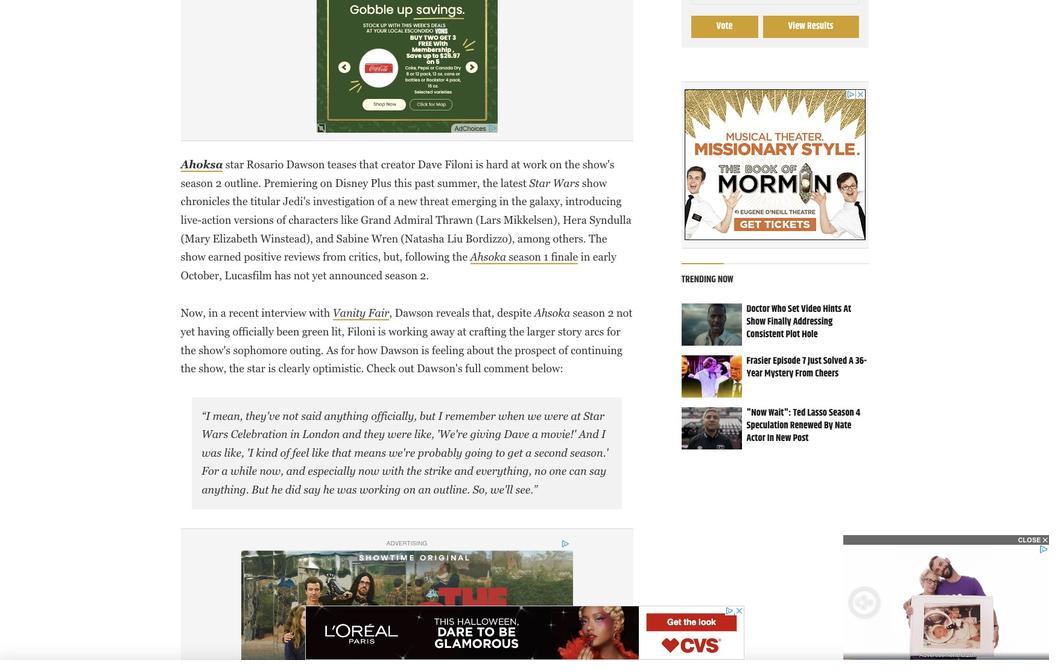 Task type: describe. For each thing, give the bounding box(es) containing it.
0 horizontal spatial was
[[202, 446, 221, 459]]

on inside ""i mean, they've not said anything officially, but i remember when we were at star wars celebration in london and they were like, 'we're giving dave a movie!' and i was like, 'i kind of feel like that means we're probably going to get a second season.' for a while now, and especially now with the strike and everything, no one can say anything. but he did say he was working on an outline. so, we'll see.""
[[403, 483, 416, 496]]

filoni inside star rosario dawson teases that creator dave filoni is hard at work on the show's season 2 outline. premiering on disney plus this past summer, the latest
[[445, 158, 473, 171]]

sophomore
[[233, 344, 287, 356]]

giving
[[470, 428, 501, 441]]

feeling
[[432, 344, 464, 356]]

0 vertical spatial on
[[550, 158, 562, 171]]

dawson inside season 2 not yet having officially been green lit, filoni is working away at crafting the larger story arcs for the show's sophomore outing. as for how dawson is feeling about the prospect of continuing the show, the star is clearly optimistic. check out dawson's full comment below:
[[380, 344, 419, 356]]

now
[[358, 465, 379, 478]]

2 inside season 2 not yet having officially been green lit, filoni is working away at crafting the larger story arcs for the show's sophomore outing. as for how dawson is feeling about the prospect of continuing the show, the star is clearly optimistic. check out dawson's full comment below:
[[608, 307, 614, 319]]

jedi's
[[283, 195, 310, 208]]

we'll
[[490, 483, 513, 496]]

announced
[[329, 269, 382, 282]]

cheers
[[815, 366, 839, 381]]

0 vertical spatial star
[[529, 177, 550, 189]]

finally
[[767, 314, 791, 329]]

working inside ""i mean, they've not said anything officially, but i remember when we were at star wars celebration in london and they were like, 'we're giving dave a movie!' and i was like, 'i kind of feel like that means we're probably going to get a second season.' for a while now, and especially now with the strike and everything, no one can say anything. but he did say he was working on an outline. so, we'll see.""
[[359, 483, 401, 496]]

season down among
[[509, 250, 541, 263]]

officially,
[[371, 409, 417, 422]]

vote button
[[691, 16, 758, 38]]

1 vertical spatial on
[[320, 177, 333, 189]]

speculation
[[747, 418, 788, 433]]

1 vertical spatial were
[[388, 428, 412, 441]]

of inside season 2 not yet having officially been green lit, filoni is working away at crafting the larger story arcs for the show's sophomore outing. as for how dawson is feeling about the prospect of continuing the show, the star is clearly optimistic. check out dawson's full comment below:
[[559, 344, 568, 356]]

interview
[[261, 307, 306, 319]]

ahoksa
[[181, 158, 223, 171]]

outline. inside ""i mean, they've not said anything officially, but i remember when we were at star wars celebration in london and they were like, 'we're giving dave a movie!' and i was like, 'i kind of feel like that means we're probably going to get a second season.' for a while now, and especially now with the strike and everything, no one can say anything. but he did say he was working on an outline. so, we'll see.""
[[434, 483, 470, 496]]

now
[[718, 272, 733, 287]]

investigation
[[313, 195, 375, 208]]

wait":
[[769, 405, 791, 420]]

view results
[[788, 19, 833, 34]]

0 vertical spatial for
[[607, 325, 621, 338]]

"now wait": ted lasso season 4 speculation renewed by nate actor in new post
[[747, 405, 860, 446]]

and down going
[[454, 465, 473, 478]]

4
[[856, 405, 860, 420]]

grand
[[361, 214, 391, 226]]

outline. inside star rosario dawson teases that creator dave filoni is hard at work on the show's season 2 outline. premiering on disney plus this past summer, the latest
[[224, 177, 261, 189]]

positive
[[244, 250, 281, 263]]

a left recent
[[221, 307, 226, 319]]

star inside ""i mean, they've not said anything officially, but i remember when we were at star wars celebration in london and they were like, 'we're giving dave a movie!' and i was like, 'i kind of feel like that means we're probably going to get a second season.' for a while now, and especially now with the strike and everything, no one can say anything. but he did say he was working on an outline. so, we'll see.""
[[584, 409, 605, 422]]

video player region
[[843, 545, 1049, 660]]

as
[[326, 344, 338, 356]]

new
[[398, 195, 417, 208]]

the right show,
[[229, 362, 244, 375]]

not inside in early october, lucasfilm has not yet announced season 2.
[[294, 269, 310, 282]]

plus
[[371, 177, 391, 189]]

consistent
[[747, 327, 784, 342]]

can
[[569, 465, 587, 478]]

advertisement:
[[919, 651, 960, 658]]

especially
[[308, 465, 356, 478]]

2 inside star rosario dawson teases that creator dave filoni is hard at work on the show's season 2 outline. premiering on disney plus this past summer, the latest
[[216, 177, 222, 189]]

live-
[[181, 214, 202, 226]]

but
[[420, 409, 436, 422]]

star rosario dawson teases that creator dave filoni is hard at work on the show's season 2 outline. premiering on disney plus this past summer, the latest
[[181, 158, 615, 189]]

early
[[593, 250, 617, 263]]

1 horizontal spatial like,
[[414, 428, 434, 441]]

despite
[[497, 307, 532, 319]]

threat
[[420, 195, 449, 208]]

vanity fair link
[[333, 307, 389, 321]]

0:28
[[961, 651, 973, 658]]

show's inside season 2 not yet having officially been green lit, filoni is working away at crafting the larger story arcs for the show's sophomore outing. as for how dawson is feeling about the prospect of continuing the show, the star is clearly optimistic. check out dawson's full comment below:
[[199, 344, 231, 356]]

going
[[465, 446, 493, 459]]

kind
[[256, 446, 278, 459]]

disney
[[335, 177, 368, 189]]

prospect
[[515, 344, 556, 356]]

sabine
[[336, 232, 369, 245]]

of inside ""i mean, they've not said anything officially, but i remember when we were at star wars celebration in london and they were like, 'we're giving dave a movie!' and i was like, 'i kind of feel like that means we're probably going to get a second season.' for a while now, and especially now with the strike and everything, no one can say anything. but he did say he was working on an outline. so, we'll see.""
[[280, 446, 290, 459]]

✕
[[1043, 536, 1048, 544]]

addressing
[[793, 314, 833, 329]]

a right for
[[222, 465, 228, 478]]

with inside ""i mean, they've not said anything officially, but i remember when we were at star wars celebration in london and they were like, 'we're giving dave a movie!' and i was like, 'i kind of feel like that means we're probably going to get a second season.' for a while now, and especially now with the strike and everything, no one can say anything. but he did say he was working on an outline. so, we'll see.""
[[382, 465, 404, 478]]

optimistic.
[[313, 362, 364, 375]]

old frasier and lilith in the reboot with them kissing in cheers 1 image
[[681, 355, 742, 398]]

doctor who 60th anniversary ncuti gatwa confused as the fifteenth doctor 1 image
[[681, 303, 742, 346]]

critics,
[[349, 250, 381, 263]]

the up versions
[[232, 195, 248, 208]]

from
[[323, 250, 346, 263]]

the inside ""i mean, they've not said anything officially, but i remember when we were at star wars celebration in london and they were like, 'we're giving dave a movie!' and i was like, 'i kind of feel like that means we're probably going to get a second season.' for a while now, and especially now with the strike and everything, no one can say anything. but he did say he was working on an outline. so, we'll see.""
[[407, 465, 422, 478]]

from
[[795, 366, 813, 381]]

renewed
[[790, 418, 822, 433]]

winstead),
[[260, 232, 313, 245]]

1 vertical spatial ahsoka
[[534, 307, 570, 319]]

has
[[275, 269, 291, 282]]

said
[[301, 409, 322, 422]]

they
[[364, 428, 385, 441]]

is down sophomore
[[268, 362, 276, 375]]

season inside in early october, lucasfilm has not yet announced season 2.
[[385, 269, 417, 282]]

1 he from the left
[[271, 483, 283, 496]]

0 horizontal spatial show
[[181, 250, 206, 263]]

1 horizontal spatial say
[[589, 465, 606, 478]]

hole
[[802, 327, 818, 342]]

lit,
[[332, 325, 345, 338]]

filoni inside season 2 not yet having officially been green lit, filoni is working away at crafting the larger story arcs for the show's sophomore outing. as for how dawson is feeling about the prospect of continuing the show, the star is clearly optimistic. check out dawson's full comment below:
[[347, 325, 375, 338]]

just
[[808, 354, 822, 369]]

vote
[[716, 19, 733, 34]]

now, in a recent interview with vanity fair , dawson reveals that, despite ahsoka
[[181, 307, 570, 319]]

that inside star rosario dawson teases that creator dave filoni is hard at work on the show's season 2 outline. premiering on disney plus this past summer, the latest
[[359, 158, 378, 171]]

summer,
[[437, 177, 480, 189]]

ahsoka season 1 finale
[[470, 250, 578, 263]]

emerging
[[452, 195, 497, 208]]

crafting
[[469, 325, 506, 338]]

is inside star rosario dawson teases that creator dave filoni is hard at work on the show's season 2 outline. premiering on disney plus this past summer, the latest
[[476, 158, 483, 171]]

(natasha
[[401, 232, 444, 245]]

is down fair
[[378, 325, 386, 338]]

titular
[[250, 195, 280, 208]]

work
[[523, 158, 547, 171]]

1 vertical spatial like,
[[224, 446, 244, 459]]

the
[[589, 232, 607, 245]]

set
[[788, 302, 800, 317]]

close
[[1018, 536, 1041, 544]]

and up did
[[286, 465, 305, 478]]

but
[[252, 483, 269, 496]]

trending
[[681, 272, 716, 287]]

year
[[747, 366, 763, 381]]

0 horizontal spatial for
[[341, 344, 355, 356]]

ahoksa link
[[181, 158, 223, 172]]

yet inside season 2 not yet having officially been green lit, filoni is working away at crafting the larger story arcs for the show's sophomore outing. as for how dawson is feeling about the prospect of continuing the show, the star is clearly optimistic. check out dawson's full comment below:
[[181, 325, 195, 338]]

"i mean, they've not said anything officially, but i remember when we were at star wars celebration in london and they were like, 'we're giving dave a movie!' and i was like, 'i kind of feel like that means we're probably going to get a second season.' for a while now, and especially now with the strike and everything, no one can say anything. but he did say he was working on an outline. so, we'll see."
[[202, 409, 608, 496]]

and inside show chronicles the titular jedi's investigation of a new threat emerging in the galaxy, introducing live-action versions of characters like grand admiral thrawn (lars mikkelsen), hera syndulla (mary elizabeth winstead), and sabine wren (natasha liu bordizzo), among others. the show earned positive reviews from critics, but, following the
[[316, 232, 334, 245]]

following
[[405, 250, 450, 263]]

officially
[[233, 325, 274, 338]]

at inside star rosario dawson teases that creator dave filoni is hard at work on the show's season 2 outline. premiering on disney plus this past summer, the latest
[[511, 158, 520, 171]]

at for were
[[571, 409, 581, 422]]

past
[[415, 177, 435, 189]]

thrawn
[[436, 214, 473, 226]]

strike
[[424, 465, 452, 478]]

that,
[[472, 307, 495, 319]]

about
[[467, 344, 494, 356]]

frasier
[[747, 354, 771, 369]]

in
[[767, 430, 774, 446]]



Task type: vqa. For each thing, say whether or not it's contained in the screenshot.
Dead
no



Task type: locate. For each thing, give the bounding box(es) containing it.
they've
[[246, 409, 280, 422]]

filoni up summer, on the left top of the page
[[445, 158, 473, 171]]

not down reviews
[[294, 269, 310, 282]]

plot
[[786, 327, 800, 342]]

star left rosario
[[226, 158, 244, 171]]

0 vertical spatial working
[[389, 325, 428, 338]]

london
[[302, 428, 340, 441]]

1 horizontal spatial outline.
[[434, 483, 470, 496]]

2 vertical spatial not
[[283, 409, 299, 422]]

with
[[309, 307, 330, 319], [382, 465, 404, 478]]

dawson up out
[[380, 344, 419, 356]]

1 horizontal spatial for
[[607, 325, 621, 338]]

1 horizontal spatial star
[[584, 409, 605, 422]]

of up winstead),
[[276, 214, 286, 226]]

filoni down vanity fair link
[[347, 325, 375, 338]]

like inside ""i mean, they've not said anything officially, but i remember when we were at star wars celebration in london and they were like, 'we're giving dave a movie!' and i was like, 'i kind of feel like that means we're probably going to get a second season.' for a while now, and especially now with the strike and everything, no one can say anything. but he did say he was working on an outline. so, we'll see.""
[[312, 446, 329, 459]]

"i
[[202, 409, 210, 422]]

1 horizontal spatial yet
[[312, 269, 327, 282]]

in inside in early october, lucasfilm has not yet announced season 2.
[[581, 250, 590, 263]]

0 horizontal spatial dave
[[418, 158, 442, 171]]

like, left 'i
[[224, 446, 244, 459]]

a inside show chronicles the titular jedi's investigation of a new threat emerging in the galaxy, introducing live-action versions of characters like grand admiral thrawn (lars mikkelsen), hera syndulla (mary elizabeth winstead), and sabine wren (natasha liu bordizzo), among others. the show earned positive reviews from critics, but, following the
[[390, 195, 395, 208]]

filoni
[[445, 158, 473, 171], [347, 325, 375, 338]]

frasier episode 7 just solved a 36- year mystery from cheers
[[747, 354, 867, 381]]

1 vertical spatial dawson
[[395, 307, 433, 319]]

season
[[181, 177, 213, 189], [509, 250, 541, 263], [385, 269, 417, 282], [573, 307, 605, 319]]

he down especially on the left of the page
[[323, 483, 334, 496]]

wars up 'galaxy,'
[[553, 177, 579, 189]]

trending now
[[681, 272, 733, 287]]

show's down having
[[199, 344, 231, 356]]

he left did
[[271, 483, 283, 496]]

1 vertical spatial wars
[[202, 428, 228, 441]]

i right 'and'
[[601, 428, 606, 441]]

at
[[844, 302, 851, 317]]

1 vertical spatial show's
[[199, 344, 231, 356]]

the down hard
[[483, 177, 498, 189]]

earned
[[208, 250, 241, 263]]

'i
[[247, 446, 253, 459]]

1 horizontal spatial wars
[[553, 177, 579, 189]]

2 horizontal spatial at
[[571, 409, 581, 422]]

celebration
[[231, 428, 288, 441]]

the up an
[[407, 465, 422, 478]]

1 horizontal spatial i
[[601, 428, 606, 441]]

1 vertical spatial at
[[457, 325, 467, 338]]

2 vertical spatial at
[[571, 409, 581, 422]]

view
[[788, 19, 805, 34]]

0 vertical spatial yet
[[312, 269, 327, 282]]

doctor who set video hints at show finally addressing consistent plot hole
[[747, 302, 851, 342]]

0 horizontal spatial at
[[457, 325, 467, 338]]

of left the feel
[[280, 446, 290, 459]]

0 horizontal spatial that
[[332, 446, 351, 459]]

how
[[357, 344, 378, 356]]

movie!'
[[541, 428, 576, 441]]

a down we
[[532, 428, 538, 441]]

of down story
[[559, 344, 568, 356]]

outline. down rosario
[[224, 177, 261, 189]]

dave up past
[[418, 158, 442, 171]]

admiral
[[394, 214, 433, 226]]

among
[[518, 232, 550, 245]]

premiering
[[264, 177, 318, 189]]

0 horizontal spatial star
[[226, 158, 244, 171]]

full
[[465, 362, 481, 375]]

ahsoka up larger at the right
[[534, 307, 570, 319]]

been
[[276, 325, 299, 338]]

wars inside ""i mean, they've not said anything officially, but i remember when we were at star wars celebration in london and they were like, 'we're giving dave a movie!' and i was like, 'i kind of feel like that means we're probably going to get a second season.' for a while now, and especially now with the strike and everything, no one can say anything. but he did say he was working on an outline. so, we'll see.""
[[202, 428, 228, 441]]

star wars
[[529, 177, 579, 189]]

at for away
[[457, 325, 467, 338]]

2 he from the left
[[323, 483, 334, 496]]

0 vertical spatial ahsoka
[[470, 250, 506, 263]]

a right get
[[525, 446, 532, 459]]

and
[[316, 232, 334, 245], [342, 428, 361, 441], [286, 465, 305, 478], [454, 465, 473, 478]]

0 vertical spatial show's
[[583, 158, 615, 171]]

the up comment
[[497, 344, 512, 356]]

i right but
[[438, 409, 443, 422]]

0 horizontal spatial like,
[[224, 446, 244, 459]]

out
[[398, 362, 414, 375]]

with down we're
[[382, 465, 404, 478]]

clearly
[[278, 362, 310, 375]]

1 horizontal spatial show
[[582, 177, 607, 189]]

working down the ,
[[389, 325, 428, 338]]

1 horizontal spatial he
[[323, 483, 334, 496]]

star inside season 2 not yet having officially been green lit, filoni is working away at crafting the larger story arcs for the show's sophomore outing. as for how dawson is feeling about the prospect of continuing the show, the star is clearly optimistic. check out dawson's full comment below:
[[247, 362, 265, 375]]

is
[[476, 158, 483, 171], [378, 325, 386, 338], [421, 344, 429, 356], [268, 362, 276, 375]]

means
[[354, 446, 386, 459]]

advertisement region
[[316, 0, 497, 133], [684, 90, 865, 240], [305, 606, 744, 660]]

for right arcs
[[607, 325, 621, 338]]

0 vertical spatial wars
[[553, 177, 579, 189]]

like down london
[[312, 446, 329, 459]]

nate
[[835, 418, 852, 433]]

on left an
[[403, 483, 416, 496]]

fair
[[368, 307, 389, 319]]

0 horizontal spatial wars
[[202, 428, 228, 441]]

larger
[[527, 325, 555, 338]]

1 horizontal spatial star
[[247, 362, 265, 375]]

0 vertical spatial not
[[294, 269, 310, 282]]

were up movie!' on the bottom right of page
[[544, 409, 568, 422]]

the down liu
[[452, 250, 468, 263]]

yet
[[312, 269, 327, 282], [181, 325, 195, 338]]

0 vertical spatial show
[[582, 177, 607, 189]]

not inside ""i mean, they've not said anything officially, but i remember when we were at star wars celebration in london and they were like, 'we're giving dave a movie!' and i was like, 'i kind of feel like that means we're probably going to get a second season.' for a while now, and especially now with the strike and everything, no one can say anything. but he did say he was working on an outline. so, we'll see.""
[[283, 409, 299, 422]]

1 vertical spatial working
[[359, 483, 401, 496]]

dave inside ""i mean, they've not said anything officially, but i remember when we were at star wars celebration in london and they were like, 'we're giving dave a movie!' and i was like, 'i kind of feel like that means we're probably going to get a second season.' for a while now, and especially now with the strike and everything, no one can say anything. but he did say he was working on an outline. so, we'll see.""
[[504, 428, 529, 441]]

doctor who set video hints at show finally addressing consistent plot hole link
[[747, 302, 851, 342]]

is left hard
[[476, 158, 483, 171]]

0 vertical spatial were
[[544, 409, 568, 422]]

in up the feel
[[290, 428, 300, 441]]

1 vertical spatial i
[[601, 428, 606, 441]]

0 vertical spatial 2
[[216, 177, 222, 189]]

1 vertical spatial for
[[341, 344, 355, 356]]

1 vertical spatial yet
[[181, 325, 195, 338]]

1 vertical spatial like
[[312, 446, 329, 459]]

elizabeth
[[213, 232, 258, 245]]

syndulla
[[589, 214, 632, 226]]

1 vertical spatial not
[[616, 307, 633, 319]]

1 vertical spatial 2
[[608, 307, 614, 319]]

characters
[[288, 214, 338, 226]]

in down latest
[[499, 195, 509, 208]]

who
[[772, 302, 786, 317]]

that inside ""i mean, they've not said anything officially, but i remember when we were at star wars celebration in london and they were like, 'we're giving dave a movie!' and i was like, 'i kind of feel like that means we're probably going to get a second season.' for a while now, and especially now with the strike and everything, no one can say anything. but he did say he was working on an outline. so, we'll see.""
[[332, 446, 351, 459]]

0 vertical spatial dawson
[[286, 158, 325, 171]]

yet down now,
[[181, 325, 195, 338]]

creator
[[381, 158, 415, 171]]

0 vertical spatial i
[[438, 409, 443, 422]]

nate looking smug on the sidelines in ted lasso 1 image
[[681, 407, 742, 449]]

1 horizontal spatial on
[[403, 483, 416, 496]]

0 horizontal spatial like
[[312, 446, 329, 459]]

show's up introducing
[[583, 158, 615, 171]]

1 vertical spatial outline.
[[434, 483, 470, 496]]

say
[[589, 465, 606, 478], [304, 483, 321, 496]]

0 vertical spatial star
[[226, 158, 244, 171]]

that up especially on the left of the page
[[332, 446, 351, 459]]

wars
[[553, 177, 579, 189], [202, 428, 228, 441]]

like
[[341, 214, 358, 226], [312, 446, 329, 459]]

in up having
[[208, 307, 218, 319]]

ahsoka
[[470, 250, 506, 263], [534, 307, 570, 319]]

is left feeling
[[421, 344, 429, 356]]

1 vertical spatial show
[[181, 250, 206, 263]]

season inside season 2 not yet having officially been green lit, filoni is working away at crafting the larger story arcs for the show's sophomore outing. as for how dawson is feeling about the prospect of continuing the show, the star is clearly optimistic. check out dawson's full comment below:
[[573, 307, 605, 319]]

in inside show chronicles the titular jedi's investigation of a new threat emerging in the galaxy, introducing live-action versions of characters like grand admiral thrawn (lars mikkelsen), hera syndulla (mary elizabeth winstead), and sabine wren (natasha liu bordizzo), among others. the show earned positive reviews from critics, but, following the
[[499, 195, 509, 208]]

0 vertical spatial outline.
[[224, 177, 261, 189]]

star down sophomore
[[247, 362, 265, 375]]

in left early
[[581, 250, 590, 263]]

in inside ""i mean, they've not said anything officially, but i remember when we were at star wars celebration in london and they were like, 'we're giving dave a movie!' and i was like, 'i kind of feel like that means we're probably going to get a second season.' for a while now, and especially now with the strike and everything, no one can say anything. but he did say he was working on an outline. so, we'll see.""
[[290, 428, 300, 441]]

bordizzo),
[[466, 232, 515, 245]]

at up 'and'
[[571, 409, 581, 422]]

0 horizontal spatial on
[[320, 177, 333, 189]]

1
[[544, 250, 548, 263]]

were up we're
[[388, 428, 412, 441]]

and up from
[[316, 232, 334, 245]]

was up for
[[202, 446, 221, 459]]

finale
[[551, 250, 578, 263]]

not up continuing
[[616, 307, 633, 319]]

(mary
[[181, 232, 210, 245]]

show's inside star rosario dawson teases that creator dave filoni is hard at work on the show's season 2 outline. premiering on disney plus this past summer, the latest
[[583, 158, 615, 171]]

star inside star rosario dawson teases that creator dave filoni is hard at work on the show's season 2 outline. premiering on disney plus this past summer, the latest
[[226, 158, 244, 171]]

season down ahoksa link
[[181, 177, 213, 189]]

for right as
[[341, 344, 355, 356]]

2 horizontal spatial on
[[550, 158, 562, 171]]

1 horizontal spatial at
[[511, 158, 520, 171]]

0 horizontal spatial he
[[271, 483, 283, 496]]

season down but,
[[385, 269, 417, 282]]

frasier episode 7 just solved a 36- year mystery from cheers link
[[747, 354, 867, 381]]

one
[[549, 465, 567, 478]]

1 horizontal spatial was
[[337, 483, 357, 496]]

1 vertical spatial star
[[247, 362, 265, 375]]

1 vertical spatial dave
[[504, 428, 529, 441]]

0 horizontal spatial filoni
[[347, 325, 375, 338]]

yet down from
[[312, 269, 327, 282]]

at right away
[[457, 325, 467, 338]]

latest
[[501, 177, 527, 189]]

0 vertical spatial like,
[[414, 428, 434, 441]]

of down plus
[[378, 195, 387, 208]]

0 vertical spatial at
[[511, 158, 520, 171]]

on down teases
[[320, 177, 333, 189]]

2 vertical spatial on
[[403, 483, 416, 496]]

season up arcs
[[573, 307, 605, 319]]

0 vertical spatial that
[[359, 158, 378, 171]]

doctor
[[747, 302, 770, 317]]

say right the can
[[589, 465, 606, 478]]

0 vertical spatial with
[[309, 307, 330, 319]]

1 vertical spatial that
[[332, 446, 351, 459]]

close ✕ button
[[843, 535, 1049, 545]]

at right hard
[[511, 158, 520, 171]]

dawson inside star rosario dawson teases that creator dave filoni is hard at work on the show's season 2 outline. premiering on disney plus this past summer, the latest
[[286, 158, 325, 171]]

reviews
[[284, 250, 320, 263]]

1 vertical spatial star
[[584, 409, 605, 422]]

2 vertical spatial dawson
[[380, 344, 419, 356]]

a left new
[[390, 195, 395, 208]]

so,
[[473, 483, 488, 496]]

0 horizontal spatial yet
[[181, 325, 195, 338]]

that up plus
[[359, 158, 378, 171]]

video
[[801, 302, 821, 317]]

0 horizontal spatial say
[[304, 483, 321, 496]]

1 horizontal spatial filoni
[[445, 158, 473, 171]]

star up 'and'
[[584, 409, 605, 422]]

everything,
[[476, 465, 532, 478]]

star down work
[[529, 177, 550, 189]]

show down (mary
[[181, 250, 206, 263]]

1 vertical spatial say
[[304, 483, 321, 496]]

0 horizontal spatial star
[[529, 177, 550, 189]]

1 horizontal spatial show's
[[583, 158, 615, 171]]

like inside show chronicles the titular jedi's investigation of a new threat emerging in the galaxy, introducing live-action versions of characters like grand admiral thrawn (lars mikkelsen), hera syndulla (mary elizabeth winstead), and sabine wren (natasha liu bordizzo), among others. the show earned positive reviews from critics, but, following the
[[341, 214, 358, 226]]

0 horizontal spatial i
[[438, 409, 443, 422]]

the up star wars
[[565, 158, 580, 171]]

dawson up premiering
[[286, 158, 325, 171]]

1 horizontal spatial dave
[[504, 428, 529, 441]]

story
[[558, 325, 582, 338]]

like up sabine
[[341, 214, 358, 226]]

1 horizontal spatial with
[[382, 465, 404, 478]]

'we're
[[437, 428, 468, 441]]

working inside season 2 not yet having officially been green lit, filoni is working away at crafting the larger story arcs for the show's sophomore outing. as for how dawson is feeling about the prospect of continuing the show, the star is clearly optimistic. check out dawson's full comment below:
[[389, 325, 428, 338]]

1 horizontal spatial 2
[[608, 307, 614, 319]]

arcs
[[585, 325, 604, 338]]

ahsoka down bordizzo),
[[470, 250, 506, 263]]

0 horizontal spatial with
[[309, 307, 330, 319]]

and down anything
[[342, 428, 361, 441]]

say right did
[[304, 483, 321, 496]]

at inside ""i mean, they've not said anything officially, but i remember when we were at star wars celebration in london and they were like, 'we're giving dave a movie!' and i was like, 'i kind of feel like that means we're probably going to get a second season.' for a while now, and especially now with the strike and everything, no one can say anything. but he did say he was working on an outline. so, we'll see.""
[[571, 409, 581, 422]]

second
[[534, 446, 568, 459]]

dave inside star rosario dawson teases that creator dave filoni is hard at work on the show's season 2 outline. premiering on disney plus this past summer, the latest
[[418, 158, 442, 171]]

at inside season 2 not yet having officially been green lit, filoni is working away at crafting the larger story arcs for the show's sophomore outing. as for how dawson is feeling about the prospect of continuing the show, the star is clearly optimistic. check out dawson's full comment below:
[[457, 325, 467, 338]]

while
[[230, 465, 257, 478]]

2 up chronicles
[[216, 177, 222, 189]]

show chronicles the titular jedi's investigation of a new threat emerging in the galaxy, introducing live-action versions of characters like grand admiral thrawn (lars mikkelsen), hera syndulla (mary elizabeth winstead), and sabine wren (natasha liu bordizzo), among others. the show earned positive reviews from critics, but, following the
[[181, 177, 632, 263]]

on up star wars
[[550, 158, 562, 171]]

the down latest
[[512, 195, 527, 208]]

galaxy,
[[530, 195, 563, 208]]

1 horizontal spatial that
[[359, 158, 378, 171]]

1 vertical spatial was
[[337, 483, 357, 496]]

the down now,
[[181, 344, 196, 356]]

dawson right the ,
[[395, 307, 433, 319]]

working down now
[[359, 483, 401, 496]]

dave up get
[[504, 428, 529, 441]]

with up green
[[309, 307, 330, 319]]

yet inside in early october, lucasfilm has not yet announced season 2.
[[312, 269, 327, 282]]

1 horizontal spatial like
[[341, 214, 358, 226]]

0 vertical spatial was
[[202, 446, 221, 459]]

like, down but
[[414, 428, 434, 441]]

outline. down strike
[[434, 483, 470, 496]]

0 horizontal spatial ahsoka
[[470, 250, 506, 263]]

0 vertical spatial say
[[589, 465, 606, 478]]

hints
[[823, 302, 842, 317]]

the left show,
[[181, 362, 196, 375]]

0 horizontal spatial 2
[[216, 177, 222, 189]]

the down despite
[[509, 325, 524, 338]]

not left said
[[283, 409, 299, 422]]

0 horizontal spatial outline.
[[224, 177, 261, 189]]

0 vertical spatial like
[[341, 214, 358, 226]]

season inside star rosario dawson teases that creator dave filoni is hard at work on the show's season 2 outline. premiering on disney plus this past summer, the latest
[[181, 177, 213, 189]]

0 horizontal spatial were
[[388, 428, 412, 441]]

0 vertical spatial filoni
[[445, 158, 473, 171]]

action
[[202, 214, 231, 226]]

1 horizontal spatial ahsoka
[[534, 307, 570, 319]]

to
[[496, 446, 505, 459]]

we're
[[389, 446, 415, 459]]

0 vertical spatial dave
[[418, 158, 442, 171]]

not inside season 2 not yet having officially been green lit, filoni is working away at crafting the larger story arcs for the show's sophomore outing. as for how dawson is feeling about the prospect of continuing the show, the star is clearly optimistic. check out dawson's full comment below:
[[616, 307, 633, 319]]

1 horizontal spatial were
[[544, 409, 568, 422]]

2 up continuing
[[608, 307, 614, 319]]

results
[[807, 19, 833, 34]]

outline.
[[224, 177, 261, 189], [434, 483, 470, 496]]

having
[[198, 325, 230, 338]]

no
[[534, 465, 547, 478]]

show up introducing
[[582, 177, 607, 189]]

wren
[[371, 232, 398, 245]]

wars down "i
[[202, 428, 228, 441]]

1 vertical spatial filoni
[[347, 325, 375, 338]]

was down especially on the left of the page
[[337, 483, 357, 496]]



